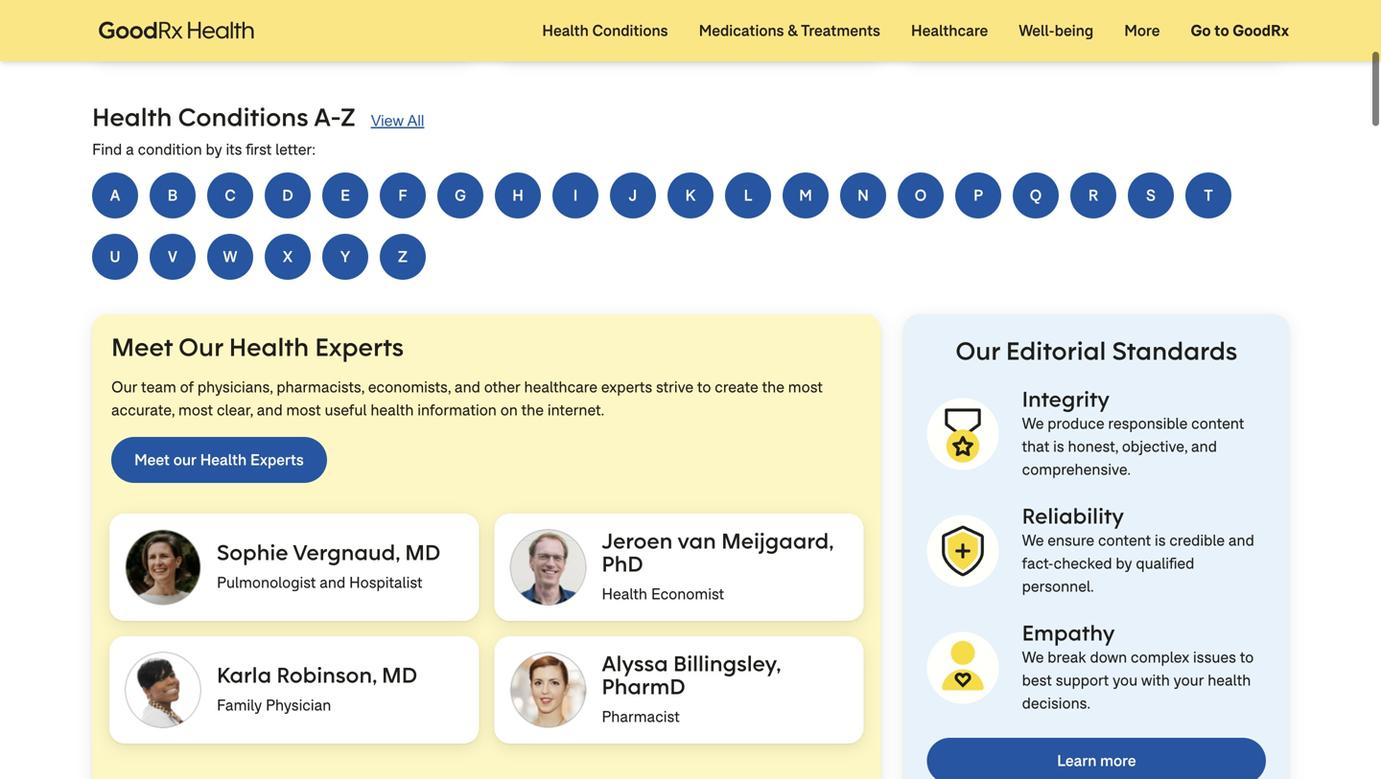 Task type: vqa. For each thing, say whether or not it's contained in the screenshot.
Z button
yes



Task type: locate. For each thing, give the bounding box(es) containing it.
written left tegan
[[925, 20, 969, 37]]

to inside empathy we break down complex issues to best support you with your health decisions.
[[1240, 648, 1254, 668]]

van
[[678, 527, 716, 555]]

x link
[[265, 234, 311, 280]]

jeroen
[[602, 527, 673, 555]]

conditions inside popup button
[[592, 21, 668, 41]]

our up of in the left of the page
[[179, 331, 223, 364]]

experts down clear,
[[250, 450, 304, 470]]

information
[[418, 400, 497, 421]]

w button
[[207, 234, 253, 280]]

1 vertical spatial meet
[[134, 450, 170, 470]]

0 horizontal spatial md,
[[275, 20, 298, 37]]

2 horizontal spatial to
[[1240, 648, 1254, 668]]

health down issues
[[1208, 671, 1251, 691]]

standards
[[1112, 335, 1238, 367]]

q button
[[1013, 173, 1059, 219]]

health
[[371, 400, 414, 421], [1208, 671, 1251, 691]]

x button
[[265, 234, 311, 280]]

2 vertical spatial to
[[1240, 648, 1254, 668]]

1 horizontal spatial experts
[[315, 331, 404, 364]]

0 vertical spatial to
[[1215, 21, 1230, 41]]

d button
[[265, 173, 311, 219]]

by inside "written by maria robinson, md, mba" link
[[565, 20, 580, 37]]

to right go
[[1215, 21, 1230, 41]]

is right the that
[[1053, 437, 1065, 457]]

z right the y button at the top of page
[[398, 247, 408, 267]]

health inside jeroen van meijgaard, phd health economist
[[602, 585, 648, 605]]

0 vertical spatial md
[[405, 539, 441, 566]]

written left maria
[[518, 20, 562, 37]]

z left view in the top of the page
[[341, 101, 356, 133]]

being
[[1055, 21, 1094, 41]]

the right the create
[[762, 377, 785, 398]]

d
[[282, 186, 293, 206]]

1 vertical spatial is
[[1155, 531, 1166, 551]]

1 vertical spatial the
[[522, 400, 544, 421]]

2 vertical spatial we
[[1022, 648, 1044, 668]]

v
[[168, 247, 177, 267]]

1 horizontal spatial the
[[762, 377, 785, 398]]

sophie vergnaud profile image
[[125, 529, 201, 606]]

1 vertical spatial content
[[1098, 531, 1151, 551]]

we
[[1022, 414, 1044, 434], [1022, 531, 1044, 551], [1022, 648, 1044, 668]]

that
[[1022, 437, 1050, 457]]

2 horizontal spatial written
[[925, 20, 969, 37]]

well-being button
[[1004, 0, 1109, 61]]

1 horizontal spatial health
[[1208, 671, 1251, 691]]

0 horizontal spatial experts
[[250, 450, 304, 470]]

robinson, up physician
[[277, 661, 377, 689]]

g button
[[437, 173, 483, 219]]

meet inside meet our health experts "link"
[[134, 450, 170, 470]]

0 horizontal spatial health
[[371, 400, 414, 421]]

2 we from the top
[[1022, 531, 1044, 551]]

1 vertical spatial we
[[1022, 531, 1044, 551]]

the
[[762, 377, 785, 398], [522, 400, 544, 421]]

1 horizontal spatial z
[[398, 247, 408, 267]]

1 horizontal spatial content
[[1192, 414, 1245, 434]]

empathy
[[1022, 619, 1115, 647]]

find a condition by its first letter:
[[92, 140, 316, 160]]

our left editorial
[[956, 335, 1000, 367]]

0 vertical spatial is
[[1053, 437, 1065, 457]]

1 horizontal spatial robinson,
[[620, 20, 679, 37]]

p
[[974, 186, 983, 206]]

content inside reliability we ensure content is credible and fact-checked by qualified personnel.
[[1098, 531, 1151, 551]]

p link
[[955, 173, 1001, 219]]

view all
[[371, 112, 424, 129]]

by left anne
[[159, 20, 173, 37]]

md, for mph
[[275, 20, 298, 37]]

2 written from the left
[[518, 20, 562, 37]]

we for integrity
[[1022, 414, 1044, 434]]

written by anne jacobson, md, mph
[[111, 20, 331, 37]]

y
[[340, 247, 350, 267]]

m
[[799, 186, 812, 206]]

bcps,
[[1141, 20, 1179, 37]]

content right responsible
[[1192, 414, 1245, 434]]

written by tegan smedley, pharmd, bcps, aph
[[925, 20, 1207, 37]]

h link
[[495, 173, 541, 219]]

0 vertical spatial health
[[371, 400, 414, 421]]

we up the fact-
[[1022, 531, 1044, 551]]

2 md, from the left
[[682, 20, 706, 37]]

most down of in the left of the page
[[178, 400, 213, 421]]

health inside our team of physicians, pharmacists, economists, and other healthcare experts strive to create the most accurate, most clear, and most useful health information on the internet.
[[371, 400, 414, 421]]

by inside written by anne jacobson, md, mph link
[[159, 20, 173, 37]]

our up "accurate,"
[[111, 377, 138, 398]]

1 vertical spatial md
[[382, 661, 417, 689]]

our inside our team of physicians, pharmacists, economists, and other healthcare experts strive to create the most accurate, most clear, and most useful health information on the internet.
[[111, 377, 138, 398]]

by
[[159, 20, 173, 37], [565, 20, 580, 37], [972, 20, 986, 37], [206, 140, 222, 160], [1116, 554, 1132, 574]]

1 vertical spatial to
[[697, 377, 711, 398]]

1 we from the top
[[1022, 414, 1044, 434]]

0 vertical spatial the
[[762, 377, 785, 398]]

most right the create
[[788, 377, 823, 398]]

fact-
[[1022, 554, 1054, 574]]

medications & treatments
[[699, 21, 881, 41]]

2 horizontal spatial our
[[956, 335, 1000, 367]]

1 vertical spatial health
[[1208, 671, 1251, 691]]

robinson, right maria
[[620, 20, 679, 37]]

sophie
[[217, 539, 288, 566]]

content up qualified
[[1098, 531, 1151, 551]]

robinson,
[[620, 20, 679, 37], [277, 661, 377, 689]]

1 vertical spatial experts
[[250, 450, 304, 470]]

meet our health experts link
[[111, 437, 327, 483]]

0 horizontal spatial conditions
[[178, 101, 309, 133]]

economists,
[[368, 377, 451, 398]]

to right issues
[[1240, 648, 1254, 668]]

by inside reliability we ensure content is credible and fact-checked by qualified personnel.
[[1116, 554, 1132, 574]]

go to goodrx
[[1191, 21, 1289, 41]]

a
[[126, 140, 134, 160]]

our for our team of physicians, pharmacists, economists, and other healthcare experts strive to create the most accurate, most clear, and most useful health information on the internet.
[[111, 377, 138, 398]]

md, left mba
[[682, 20, 706, 37]]

3 we from the top
[[1022, 648, 1044, 668]]

1 md, from the left
[[275, 20, 298, 37]]

experts
[[315, 331, 404, 364], [250, 450, 304, 470]]

physician
[[266, 696, 331, 716]]

written for written by maria robinson, md, mba
[[518, 20, 562, 37]]

l link
[[725, 173, 771, 219]]

written inside written by tegan smedley, pharmd, bcps, aph link
[[925, 20, 969, 37]]

experts up pharmacists,
[[315, 331, 404, 364]]

c link
[[207, 173, 253, 219]]

is up qualified
[[1155, 531, 1166, 551]]

health conditions
[[542, 21, 668, 41]]

z
[[341, 101, 356, 133], [398, 247, 408, 267]]

by for maria
[[565, 20, 580, 37]]

1 horizontal spatial conditions
[[592, 21, 668, 41]]

meijgaard,
[[722, 527, 834, 555]]

our for our editorial standards
[[956, 335, 1000, 367]]

3 written from the left
[[925, 20, 969, 37]]

robinson, inside karla robinson, md family physician
[[277, 661, 377, 689]]

by left maria
[[565, 20, 580, 37]]

2 horizontal spatial most
[[788, 377, 823, 398]]

0 vertical spatial we
[[1022, 414, 1044, 434]]

0 horizontal spatial is
[[1053, 437, 1065, 457]]

by for tegan
[[972, 20, 986, 37]]

dialog
[[0, 0, 1381, 780]]

o button
[[898, 173, 944, 219]]

pharmacist
[[602, 707, 680, 728]]

health down the economists,
[[371, 400, 414, 421]]

1 horizontal spatial written
[[518, 20, 562, 37]]

1 vertical spatial z
[[398, 247, 408, 267]]

0 horizontal spatial content
[[1098, 531, 1151, 551]]

by left tegan
[[972, 20, 986, 37]]

0 horizontal spatial the
[[522, 400, 544, 421]]

written inside written by anne jacobson, md, mph link
[[111, 20, 155, 37]]

md up hospitalist
[[405, 539, 441, 566]]

to inside our team of physicians, pharmacists, economists, and other healthcare experts strive to create the most accurate, most clear, and most useful health information on the internet.
[[697, 377, 711, 398]]

conditions
[[592, 21, 668, 41], [178, 101, 309, 133]]

0 horizontal spatial z
[[341, 101, 356, 133]]

conditions for health conditions a-z
[[178, 101, 309, 133]]

our
[[179, 331, 223, 364], [956, 335, 1000, 367], [111, 377, 138, 398]]

1 horizontal spatial md,
[[682, 20, 706, 37]]

by left its at top
[[206, 140, 222, 160]]

most down pharmacists,
[[286, 400, 321, 421]]

md down hospitalist
[[382, 661, 417, 689]]

written by anne jacobson, md, mph link
[[92, 0, 476, 58]]

go to goodrx link
[[1176, 0, 1305, 61]]

f link
[[380, 173, 426, 219]]

1 horizontal spatial is
[[1155, 531, 1166, 551]]

1 vertical spatial conditions
[[178, 101, 309, 133]]

to right the strive
[[697, 377, 711, 398]]

meet up team
[[111, 331, 173, 364]]

by inside written by tegan smedley, pharmd, bcps, aph link
[[972, 20, 986, 37]]

written left anne
[[111, 20, 155, 37]]

r button
[[1071, 173, 1117, 219]]

mph
[[302, 20, 331, 37]]

and inside reliability we ensure content is credible and fact-checked by qualified personnel.
[[1229, 531, 1255, 551]]

f button
[[380, 173, 426, 219]]

0 horizontal spatial to
[[697, 377, 711, 398]]

and down vergnaud,
[[320, 573, 346, 593]]

alyssa billingsley, pharmd pharmacist
[[602, 650, 786, 728]]

by right checked at the bottom right
[[1116, 554, 1132, 574]]

1 written from the left
[[111, 20, 155, 37]]

0 horizontal spatial written
[[111, 20, 155, 37]]

0 vertical spatial meet
[[111, 331, 173, 364]]

1 horizontal spatial to
[[1215, 21, 1230, 41]]

reliability
[[1022, 502, 1124, 530]]

meet left our at the left of page
[[134, 450, 170, 470]]

most
[[788, 377, 823, 398], [178, 400, 213, 421], [286, 400, 321, 421]]

b button
[[150, 173, 196, 219]]

by for anne
[[159, 20, 173, 37]]

we inside reliability we ensure content is credible and fact-checked by qualified personnel.
[[1022, 531, 1044, 551]]

health inside "link"
[[200, 450, 247, 470]]

and right objective,
[[1191, 437, 1217, 457]]

0 horizontal spatial our
[[111, 377, 138, 398]]

and
[[455, 377, 480, 398], [257, 400, 283, 421], [1191, 437, 1217, 457], [1229, 531, 1255, 551], [320, 573, 346, 593]]

the right on
[[522, 400, 544, 421]]

checked
[[1054, 554, 1112, 574]]

s
[[1146, 186, 1156, 206]]

md inside karla robinson, md family physician
[[382, 661, 417, 689]]

is
[[1053, 437, 1065, 457], [1155, 531, 1166, 551]]

1 vertical spatial robinson,
[[277, 661, 377, 689]]

anne
[[176, 20, 207, 37]]

r
[[1088, 186, 1099, 206]]

md inside sophie vergnaud, md pulmonologist and hospitalist
[[405, 539, 441, 566]]

responsible
[[1108, 414, 1188, 434]]

avatar photo 4 image
[[510, 652, 586, 729]]

y link
[[322, 234, 368, 280]]

experts inside "link"
[[250, 450, 304, 470]]

written by maria robinson, md, mba link
[[499, 0, 883, 58]]

family
[[217, 696, 262, 716]]

k
[[685, 186, 696, 206]]

0 vertical spatial content
[[1192, 414, 1245, 434]]

0 vertical spatial conditions
[[592, 21, 668, 41]]

we inside empathy we break down complex issues to best support you with your health decisions.
[[1022, 648, 1044, 668]]

we up the that
[[1022, 414, 1044, 434]]

objective,
[[1122, 437, 1188, 457]]

go
[[1191, 21, 1211, 41]]

md,
[[275, 20, 298, 37], [682, 20, 706, 37]]

accurate,
[[111, 400, 175, 421]]

b link
[[150, 173, 196, 219]]

we up the best
[[1022, 648, 1044, 668]]

we inside integrity we produce responsible content that is honest, objective, and comprehensive.
[[1022, 414, 1044, 434]]

content
[[1192, 414, 1245, 434], [1098, 531, 1151, 551]]

written inside "written by maria robinson, md, mba" link
[[518, 20, 562, 37]]

0 horizontal spatial robinson,
[[277, 661, 377, 689]]

md, left mph
[[275, 20, 298, 37]]

experts for meet our health experts
[[315, 331, 404, 364]]

p button
[[955, 173, 1001, 219]]

issues
[[1193, 648, 1237, 668]]

n link
[[840, 173, 886, 219]]

and right credible
[[1229, 531, 1255, 551]]

0 vertical spatial experts
[[315, 331, 404, 364]]



Task type: describe. For each thing, give the bounding box(es) containing it.
billingsley,
[[673, 650, 781, 678]]

f
[[398, 186, 407, 206]]

1 horizontal spatial our
[[179, 331, 223, 364]]

clear,
[[217, 400, 253, 421]]

useful
[[325, 400, 367, 421]]

0 vertical spatial robinson,
[[620, 20, 679, 37]]

&
[[788, 21, 798, 41]]

n
[[858, 186, 869, 206]]

other
[[484, 377, 521, 398]]

content inside integrity we produce responsible content that is honest, objective, and comprehensive.
[[1192, 414, 1245, 434]]

health conditions a-z
[[92, 101, 356, 133]]

written for written by tegan smedley, pharmd, bcps, aph
[[925, 20, 969, 37]]

l
[[744, 186, 753, 206]]

alyssa
[[602, 650, 668, 678]]

written by tegan smedley, pharmd, bcps, aph link
[[906, 0, 1289, 58]]

k link
[[668, 173, 714, 219]]

z inside button
[[398, 247, 408, 267]]

j link
[[610, 173, 656, 219]]

reliability image image
[[927, 516, 999, 588]]

e link
[[322, 173, 368, 219]]

a link
[[92, 173, 138, 219]]

hospitalist
[[349, 573, 423, 593]]

q link
[[1013, 173, 1059, 219]]

u button
[[92, 234, 138, 280]]

complex
[[1131, 648, 1190, 668]]

internet.
[[548, 400, 604, 421]]

aph
[[1182, 20, 1207, 37]]

integrity image image
[[927, 399, 999, 470]]

and inside sophie vergnaud, md pulmonologist and hospitalist
[[320, 573, 346, 593]]

we for reliability
[[1022, 531, 1044, 551]]

meet our health experts
[[111, 331, 404, 364]]

z button
[[380, 234, 426, 280]]

md, for mba
[[682, 20, 706, 37]]

meet our health experts
[[134, 450, 304, 470]]

g
[[455, 186, 466, 206]]

e button
[[322, 173, 368, 219]]

create
[[715, 377, 759, 398]]

physicians,
[[198, 377, 273, 398]]

best
[[1022, 671, 1052, 691]]

jeroen van meijgaard profile image
[[510, 529, 586, 606]]

b
[[168, 186, 178, 206]]

0 vertical spatial z
[[341, 101, 356, 133]]

healthcare button
[[896, 0, 1004, 61]]

more button
[[1109, 0, 1176, 61]]

m button
[[783, 173, 829, 219]]

well-
[[1019, 21, 1055, 41]]

written for written by anne jacobson, md, mph
[[111, 20, 155, 37]]

health inside popup button
[[542, 21, 589, 41]]

sophie vergnaud, md pulmonologist and hospitalist
[[217, 539, 441, 593]]

karla
[[217, 661, 272, 689]]

i link
[[553, 173, 599, 219]]

q
[[1030, 186, 1042, 206]]

qualified
[[1136, 554, 1195, 574]]

u link
[[92, 234, 138, 280]]

letter:
[[275, 140, 316, 160]]

jacobson,
[[210, 20, 272, 37]]

a button
[[92, 173, 138, 219]]

integrity we produce responsible content that is honest, objective, and comprehensive.
[[1022, 385, 1245, 480]]

karla robinson, md family physician
[[217, 661, 417, 716]]

meet for meet our health experts
[[134, 450, 170, 470]]

md for karla robinson, md
[[382, 661, 417, 689]]

personnel.
[[1022, 577, 1094, 597]]

our
[[173, 450, 197, 470]]

a
[[110, 186, 120, 206]]

medications & treatments button
[[684, 0, 896, 61]]

comprehensive.
[[1022, 460, 1131, 480]]

w
[[223, 247, 237, 267]]

more
[[1124, 21, 1160, 41]]

on
[[500, 400, 518, 421]]

support
[[1056, 671, 1109, 691]]

karla robinson profile image
[[125, 652, 201, 729]]

experts
[[601, 377, 652, 398]]

x
[[283, 247, 293, 267]]

o link
[[898, 173, 944, 219]]

pharmd,
[[1086, 20, 1138, 37]]

treatments
[[801, 21, 881, 41]]

reliability we ensure content is credible and fact-checked by qualified personnel.
[[1022, 502, 1255, 597]]

with
[[1141, 671, 1170, 691]]

vergnaud,
[[293, 539, 400, 566]]

j button
[[610, 173, 656, 219]]

t
[[1204, 186, 1213, 206]]

k button
[[668, 173, 714, 219]]

goodrx
[[1233, 21, 1289, 41]]

is inside reliability we ensure content is credible and fact-checked by qualified personnel.
[[1155, 531, 1166, 551]]

m link
[[783, 173, 829, 219]]

goodrx health image
[[88, 11, 265, 51]]

meet for meet our health experts
[[111, 331, 173, 364]]

md for sophie vergnaud, md
[[405, 539, 441, 566]]

team
[[141, 377, 176, 398]]

learn
[[1057, 752, 1097, 772]]

s link
[[1128, 173, 1174, 219]]

0 horizontal spatial most
[[178, 400, 213, 421]]

pharmd
[[602, 673, 686, 701]]

conditions for health conditions
[[592, 21, 668, 41]]

1 horizontal spatial most
[[286, 400, 321, 421]]

empathy image image
[[927, 633, 999, 705]]

pulmonologist
[[217, 573, 316, 593]]

and up information
[[455, 377, 480, 398]]

we for empathy
[[1022, 648, 1044, 668]]

and right clear,
[[257, 400, 283, 421]]

health inside empathy we break down complex issues to best support you with your health decisions.
[[1208, 671, 1251, 691]]

experts for meet our health experts
[[250, 450, 304, 470]]

i
[[573, 186, 578, 206]]

g link
[[437, 173, 483, 219]]

is inside integrity we produce responsible content that is honest, objective, and comprehensive.
[[1053, 437, 1065, 457]]

and inside integrity we produce responsible content that is honest, objective, and comprehensive.
[[1191, 437, 1217, 457]]

maria
[[583, 20, 617, 37]]



